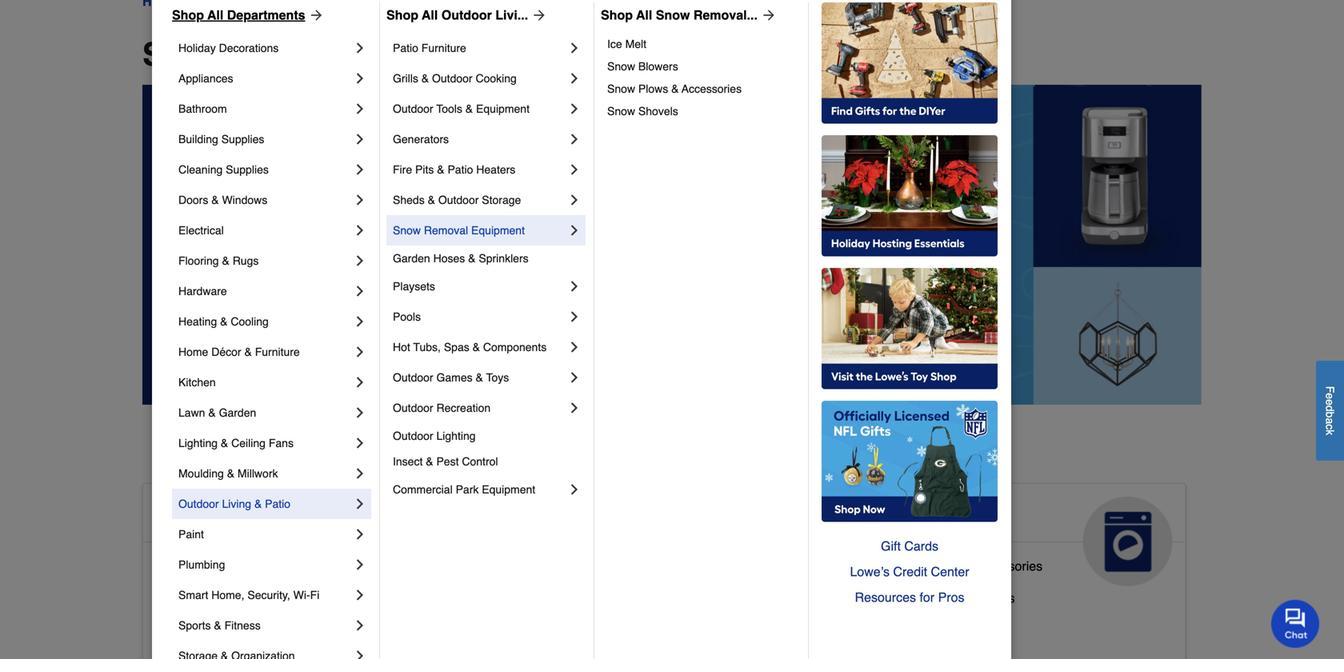 Task type: describe. For each thing, give the bounding box(es) containing it.
0 horizontal spatial furniture
[[255, 346, 300, 359]]

0 horizontal spatial lighting
[[179, 437, 218, 450]]

lawn & garden link
[[179, 398, 352, 428]]

& inside heating & cooling "link"
[[220, 315, 228, 328]]

appliance parts & accessories link
[[869, 555, 1043, 587]]

paint
[[179, 528, 204, 541]]

& inside the insect & pest control link
[[426, 455, 434, 468]]

park
[[456, 483, 479, 496]]

tubs,
[[413, 341, 441, 354]]

& inside lawn & garden "link"
[[208, 407, 216, 419]]

holiday hosting essentials. image
[[822, 135, 998, 257]]

1 vertical spatial bathroom
[[221, 559, 276, 574]]

snow blowers link
[[608, 55, 797, 78]]

pest
[[437, 455, 459, 468]]

livestock
[[513, 585, 566, 599]]

chevron right image for hot tubs, spas & components
[[567, 339, 583, 355]]

heating & cooling
[[179, 315, 269, 328]]

shovels
[[639, 105, 679, 118]]

0 vertical spatial equipment
[[476, 102, 530, 115]]

f e e d b a c k button
[[1317, 361, 1345, 461]]

patio for outdoor living & patio
[[265, 498, 291, 511]]

generators
[[393, 133, 449, 146]]

find gifts for the diyer. image
[[822, 2, 998, 124]]

outdoor living & patio link
[[179, 489, 352, 520]]

pools link
[[393, 302, 567, 332]]

livi...
[[496, 8, 528, 22]]

home,
[[212, 589, 245, 602]]

& inside hot tubs, spas & components link
[[473, 341, 480, 354]]

garden hoses & sprinklers link
[[393, 246, 583, 271]]

ceiling
[[231, 437, 266, 450]]

hardware
[[179, 285, 227, 298]]

snow for snow shovels
[[608, 105, 636, 118]]

cooling
[[231, 315, 269, 328]]

lowe's credit center
[[850, 565, 970, 580]]

0 horizontal spatial appliances
[[179, 72, 233, 85]]

chevron right image for fire pits & patio heaters
[[567, 162, 583, 178]]

control
[[462, 455, 498, 468]]

0 vertical spatial furniture
[[422, 42, 467, 54]]

departments for shop all departments
[[280, 36, 476, 73]]

chevron right image for smart home, security, wi-fi
[[352, 588, 368, 604]]

chevron right image for doors & windows
[[352, 192, 368, 208]]

home décor & furniture
[[179, 346, 300, 359]]

departments for shop all departments
[[227, 8, 305, 22]]

hot
[[393, 341, 410, 354]]

ice melt link
[[608, 33, 797, 55]]

sports & fitness
[[179, 620, 261, 632]]

plumbing link
[[179, 550, 352, 580]]

accessible for accessible bedroom
[[156, 591, 217, 606]]

doors
[[179, 194, 208, 207]]

chevron right image for appliances
[[352, 70, 368, 86]]

& inside outdoor living & patio link
[[254, 498, 262, 511]]

accessible home
[[156, 503, 342, 529]]

1 horizontal spatial appliances link
[[857, 484, 1186, 587]]

2 vertical spatial home
[[266, 623, 301, 638]]

building supplies link
[[179, 124, 352, 154]]

& inside sheds & outdoor storage link
[[428, 194, 435, 207]]

0 vertical spatial home
[[179, 346, 208, 359]]

patio furniture
[[393, 42, 467, 54]]

chevron right image for heating & cooling
[[352, 314, 368, 330]]

shop all outdoor livi... link
[[387, 6, 548, 25]]

ice melt
[[608, 38, 647, 50]]

fire
[[393, 163, 412, 176]]

supplies for cleaning supplies
[[226, 163, 269, 176]]

hot tubs, spas & components
[[393, 341, 547, 354]]

plumbing
[[179, 559, 225, 572]]

chevron right image for outdoor tools & equipment
[[567, 101, 583, 117]]

garden inside garden hoses & sprinklers "link"
[[393, 252, 430, 265]]

resources for pros
[[855, 590, 965, 605]]

shop for shop all outdoor livi...
[[387, 8, 419, 22]]

fans
[[269, 437, 294, 450]]

electrical
[[179, 224, 224, 237]]

equipment for park
[[482, 483, 536, 496]]

chevron right image for pools
[[567, 309, 583, 325]]

moulding
[[179, 467, 224, 480]]

insect & pest control
[[393, 455, 498, 468]]

supplies for livestock supplies
[[570, 585, 619, 599]]

sheds & outdoor storage
[[393, 194, 521, 207]]

flooring & rugs link
[[179, 246, 352, 276]]

cleaning supplies link
[[179, 154, 352, 185]]

fitness
[[225, 620, 261, 632]]

accessible for accessible home
[[156, 503, 273, 529]]

outdoor tools & equipment
[[393, 102, 530, 115]]

appliances image
[[1084, 497, 1173, 587]]

smart home, security, wi-fi
[[179, 589, 320, 602]]

blowers
[[639, 60, 679, 73]]

snow shovels
[[608, 105, 679, 118]]

accessible for accessible entry & home
[[156, 623, 217, 638]]

livestock supplies link
[[513, 581, 619, 613]]

outdoor down hot
[[393, 371, 434, 384]]

beverage & wine chillers
[[869, 591, 1015, 606]]

spas
[[444, 341, 470, 354]]

animal & pet care
[[513, 503, 651, 555]]

insect
[[393, 455, 423, 468]]

cleaning
[[179, 163, 223, 176]]

enjoy savings year-round. no matter what you're shopping for, find what you need at a great price. image
[[142, 85, 1202, 405]]

security,
[[248, 589, 290, 602]]

chevron right image for paint
[[352, 527, 368, 543]]

moulding & millwork link
[[179, 459, 352, 489]]

& inside appliance parts & accessories link
[[963, 559, 971, 574]]

shop for shop all departments
[[172, 8, 204, 22]]

shop all snow removal... link
[[601, 6, 777, 25]]

chevron right image for outdoor games & toys
[[567, 370, 583, 386]]

sheds
[[393, 194, 425, 207]]

wine
[[940, 591, 969, 606]]

arrow right image for shop all snow removal...
[[758, 7, 777, 23]]

animal & pet care image
[[727, 497, 817, 587]]

snow removal equipment link
[[393, 215, 567, 246]]

home décor & furniture link
[[179, 337, 352, 367]]

& inside home décor & furniture link
[[245, 346, 252, 359]]

recreation
[[437, 402, 491, 415]]

entry
[[221, 623, 251, 638]]

accessories for appliance parts & accessories
[[974, 559, 1043, 574]]

chevron right image for snow removal equipment
[[567, 223, 583, 239]]

millwork
[[238, 467, 278, 480]]

chevron right image for playsets
[[567, 279, 583, 295]]

gift cards link
[[822, 534, 998, 560]]

chevron right image for lawn & garden
[[352, 405, 368, 421]]

lighting & ceiling fans
[[179, 437, 294, 450]]

snow blowers
[[608, 60, 679, 73]]

sports
[[179, 620, 211, 632]]

patio furniture link
[[393, 33, 567, 63]]

officially licensed n f l gifts. shop now. image
[[822, 401, 998, 523]]

outdoor up the outdoor lighting
[[393, 402, 434, 415]]

parts
[[929, 559, 959, 574]]

lighting & ceiling fans link
[[179, 428, 352, 459]]

pet beds, houses, & furniture link
[[513, 613, 686, 645]]

chevron right image for building supplies
[[352, 131, 368, 147]]

accessible for accessible bathroom
[[156, 559, 217, 574]]

fi
[[310, 589, 320, 602]]

snow for snow plows & accessories
[[608, 82, 636, 95]]

snow up ice melt link
[[656, 8, 690, 22]]

accessible bathroom link
[[156, 555, 276, 587]]

& inside 'moulding & millwork' link
[[227, 467, 235, 480]]

bedroom
[[221, 591, 273, 606]]

chevron right image for cleaning supplies
[[352, 162, 368, 178]]

outdoor games & toys
[[393, 371, 509, 384]]



Task type: locate. For each thing, give the bounding box(es) containing it.
departments
[[227, 8, 305, 22], [280, 36, 476, 73]]

2 arrow right image from the left
[[758, 7, 777, 23]]

& inside the doors & windows link
[[212, 194, 219, 207]]

2 horizontal spatial furniture
[[634, 617, 686, 632]]

resources for pros link
[[822, 585, 998, 611]]

& inside accessible entry & home link
[[254, 623, 263, 638]]

chevron right image
[[567, 40, 583, 56], [567, 101, 583, 117], [352, 131, 368, 147], [352, 223, 368, 239], [352, 253, 368, 269], [567, 279, 583, 295], [352, 283, 368, 299], [567, 309, 583, 325], [352, 314, 368, 330], [352, 344, 368, 360], [352, 375, 368, 391], [567, 400, 583, 416], [352, 405, 368, 421], [352, 435, 368, 451], [352, 496, 368, 512], [352, 588, 368, 604], [352, 618, 368, 634], [352, 648, 368, 660]]

0 vertical spatial accessories
[[682, 82, 742, 95]]

playsets
[[393, 280, 435, 293]]

outdoor recreation
[[393, 402, 491, 415]]

1 e from the top
[[1324, 393, 1337, 399]]

departments up holiday decorations link
[[227, 8, 305, 22]]

e up b
[[1324, 399, 1337, 406]]

appliances down holiday
[[179, 72, 233, 85]]

arrow right image inside the shop all snow removal... link
[[758, 7, 777, 23]]

patio up sheds & outdoor storage
[[448, 163, 473, 176]]

accessible entry & home
[[156, 623, 301, 638]]

& right grills
[[422, 72, 429, 85]]

1 vertical spatial garden
[[219, 407, 256, 419]]

0 vertical spatial departments
[[227, 8, 305, 22]]

1 horizontal spatial accessories
[[974, 559, 1043, 574]]

snow for snow removal equipment
[[393, 224, 421, 237]]

decorations
[[219, 42, 279, 54]]

accessible down the smart
[[156, 623, 217, 638]]

chevron right image for commercial park equipment
[[567, 482, 583, 498]]

furniture right the houses,
[[634, 617, 686, 632]]

electrical link
[[179, 215, 352, 246]]

f
[[1324, 386, 1337, 393]]

lighting
[[437, 430, 476, 443], [179, 437, 218, 450]]

accessible inside accessible bedroom link
[[156, 591, 217, 606]]

& inside snow plows & accessories link
[[672, 82, 679, 95]]

1 horizontal spatial patio
[[393, 42, 419, 54]]

chevron right image for generators
[[567, 131, 583, 147]]

& right plows on the top left of page
[[672, 82, 679, 95]]

paint link
[[179, 520, 352, 550]]

patio up paint link
[[265, 498, 291, 511]]

games
[[437, 371, 473, 384]]

lighting up moulding
[[179, 437, 218, 450]]

holiday decorations link
[[179, 33, 352, 63]]

pits
[[415, 163, 434, 176]]

all up the patio furniture
[[422, 8, 438, 22]]

commercial park equipment link
[[393, 475, 567, 505]]

& inside sports & fitness link
[[214, 620, 221, 632]]

& right 'sheds'
[[428, 194, 435, 207]]

outdoor up tools
[[432, 72, 473, 85]]

snow down ice melt
[[608, 60, 636, 73]]

& right living
[[254, 498, 262, 511]]

lawn & garden
[[179, 407, 256, 419]]

1 vertical spatial patio
[[448, 163, 473, 176]]

accessible inside accessible entry & home link
[[156, 623, 217, 638]]

2 vertical spatial equipment
[[482, 483, 536, 496]]

1 horizontal spatial furniture
[[422, 42, 467, 54]]

chevron right image for holiday decorations
[[352, 40, 368, 56]]

windows
[[222, 194, 268, 207]]

melt
[[626, 38, 647, 50]]

chevron right image
[[352, 40, 368, 56], [352, 70, 368, 86], [567, 70, 583, 86], [352, 101, 368, 117], [567, 131, 583, 147], [352, 162, 368, 178], [567, 162, 583, 178], [352, 192, 368, 208], [567, 192, 583, 208], [567, 223, 583, 239], [567, 339, 583, 355], [567, 370, 583, 386], [352, 466, 368, 482], [567, 482, 583, 498], [352, 527, 368, 543], [352, 557, 368, 573]]

shop up holiday
[[172, 8, 204, 22]]

& left 'rugs'
[[222, 255, 230, 267]]

1 shop from the left
[[172, 8, 204, 22]]

chat invite button image
[[1272, 600, 1321, 648]]

chevron right image for kitchen
[[352, 375, 368, 391]]

accessible bedroom link
[[156, 587, 273, 620]]

& inside fire pits & patio heaters link
[[437, 163, 445, 176]]

patio
[[393, 42, 419, 54], [448, 163, 473, 176], [265, 498, 291, 511]]

1 horizontal spatial lighting
[[437, 430, 476, 443]]

appliances link down the decorations
[[179, 63, 352, 94]]

insect & pest control link
[[393, 449, 583, 475]]

1 horizontal spatial shop
[[387, 8, 419, 22]]

wi-
[[294, 589, 310, 602]]

d
[[1324, 406, 1337, 412]]

kitchen link
[[179, 367, 352, 398]]

home
[[179, 346, 208, 359], [279, 503, 342, 529], [266, 623, 301, 638]]

appliances link up chillers
[[857, 484, 1186, 587]]

appliances link
[[179, 63, 352, 94], [857, 484, 1186, 587]]

& inside beverage & wine chillers 'link'
[[928, 591, 936, 606]]

e up d
[[1324, 393, 1337, 399]]

snow left shovels
[[608, 105, 636, 118]]

0 vertical spatial pet
[[616, 503, 651, 529]]

fire pits & patio heaters
[[393, 163, 516, 176]]

all for departments
[[207, 8, 224, 22]]

0 vertical spatial appliances
[[179, 72, 233, 85]]

smart home, security, wi-fi link
[[179, 580, 352, 611]]

& right the entry at the left bottom
[[254, 623, 263, 638]]

& left pros
[[928, 591, 936, 606]]

hot tubs, spas & components link
[[393, 332, 567, 363]]

4 accessible from the top
[[156, 623, 217, 638]]

1 vertical spatial home
[[279, 503, 342, 529]]

all up melt
[[636, 8, 653, 22]]

& left ceiling
[[221, 437, 228, 450]]

garden up lighting & ceiling fans
[[219, 407, 256, 419]]

animal
[[513, 503, 587, 529]]

0 horizontal spatial shop
[[172, 8, 204, 22]]

accessible down moulding
[[156, 503, 273, 529]]

chevron right image for grills & outdoor cooking
[[567, 70, 583, 86]]

lighting up pest
[[437, 430, 476, 443]]

equipment down the insect & pest control link
[[482, 483, 536, 496]]

snow down snow blowers
[[608, 82, 636, 95]]

credit
[[894, 565, 928, 580]]

garden inside lawn & garden "link"
[[219, 407, 256, 419]]

snow for snow blowers
[[608, 60, 636, 73]]

& inside outdoor tools & equipment link
[[466, 102, 473, 115]]

doors & windows link
[[179, 185, 352, 215]]

accessible inside accessible bathroom link
[[156, 559, 217, 574]]

0 vertical spatial bathroom
[[179, 102, 227, 115]]

0 horizontal spatial appliances link
[[179, 63, 352, 94]]

1 vertical spatial appliances
[[869, 503, 989, 529]]

moulding & millwork
[[179, 467, 278, 480]]

supplies up windows
[[226, 163, 269, 176]]

1 vertical spatial supplies
[[226, 163, 269, 176]]

shop for shop all snow removal...
[[601, 8, 633, 22]]

appliances up cards
[[869, 503, 989, 529]]

chevron right image for moulding & millwork
[[352, 466, 368, 482]]

components
[[483, 341, 547, 354]]

cleaning supplies
[[179, 163, 269, 176]]

chevron right image for sheds & outdoor storage
[[567, 192, 583, 208]]

accessories
[[682, 82, 742, 95], [974, 559, 1043, 574]]

playsets link
[[393, 271, 567, 302]]

garden hoses & sprinklers
[[393, 252, 529, 265]]

grills & outdoor cooking link
[[393, 63, 567, 94]]

furniture up grills & outdoor cooking
[[422, 42, 467, 54]]

2 e from the top
[[1324, 399, 1337, 406]]

toys
[[486, 371, 509, 384]]

commercial
[[393, 483, 453, 496]]

2 shop from the left
[[387, 8, 419, 22]]

chevron right image for outdoor living & patio
[[352, 496, 368, 512]]

grills & outdoor cooking
[[393, 72, 517, 85]]

pet inside 'animal & pet care'
[[616, 503, 651, 529]]

c
[[1324, 424, 1337, 430]]

chevron right image for flooring & rugs
[[352, 253, 368, 269]]

0 horizontal spatial arrow right image
[[528, 7, 548, 23]]

& right lawn
[[208, 407, 216, 419]]

0 vertical spatial patio
[[393, 42, 419, 54]]

heaters
[[476, 163, 516, 176]]

all for snow
[[636, 8, 653, 22]]

accessible up the smart
[[156, 559, 217, 574]]

chevron right image for plumbing
[[352, 557, 368, 573]]

0 horizontal spatial accessories
[[682, 82, 742, 95]]

home down security,
[[266, 623, 301, 638]]

gift
[[881, 539, 901, 554]]

home down 'moulding & millwork' link in the left bottom of the page
[[279, 503, 342, 529]]

all for outdoor
[[422, 8, 438, 22]]

chevron right image for bathroom
[[352, 101, 368, 117]]

kitchen
[[179, 376, 216, 389]]

visit the lowe's toy shop. image
[[822, 268, 998, 390]]

all up holiday decorations
[[207, 8, 224, 22]]

1 vertical spatial departments
[[280, 36, 476, 73]]

& left the cooling
[[220, 315, 228, 328]]

arrow right image up ice melt link
[[758, 7, 777, 23]]

supplies for building supplies
[[221, 133, 264, 146]]

0 horizontal spatial patio
[[265, 498, 291, 511]]

& down accessible bedroom link
[[214, 620, 221, 632]]

outdoor up snow removal equipment
[[439, 194, 479, 207]]

&
[[422, 72, 429, 85], [672, 82, 679, 95], [466, 102, 473, 115], [437, 163, 445, 176], [212, 194, 219, 207], [428, 194, 435, 207], [468, 252, 476, 265], [222, 255, 230, 267], [220, 315, 228, 328], [473, 341, 480, 354], [245, 346, 252, 359], [476, 371, 483, 384], [208, 407, 216, 419], [221, 437, 228, 450], [426, 455, 434, 468], [227, 467, 235, 480], [254, 498, 262, 511], [594, 503, 610, 529], [963, 559, 971, 574], [928, 591, 936, 606], [622, 617, 631, 632], [214, 620, 221, 632], [254, 623, 263, 638]]

1 horizontal spatial appliances
[[869, 503, 989, 529]]

accessible up the sports
[[156, 591, 217, 606]]

a
[[1324, 418, 1337, 424]]

outdoor up patio furniture link
[[442, 8, 492, 22]]

1 vertical spatial furniture
[[255, 346, 300, 359]]

1 vertical spatial accessories
[[974, 559, 1043, 574]]

2 vertical spatial patio
[[265, 498, 291, 511]]

arrow right image
[[528, 7, 548, 23], [758, 7, 777, 23]]

chevron right image for patio furniture
[[567, 40, 583, 56]]

lowe's
[[850, 565, 890, 580]]

k
[[1324, 430, 1337, 435]]

accessible home image
[[370, 497, 460, 587]]

2 accessible from the top
[[156, 559, 217, 574]]

smart
[[179, 589, 208, 602]]

1 horizontal spatial pet
[[616, 503, 651, 529]]

& inside outdoor games & toys link
[[476, 371, 483, 384]]

& left toys
[[476, 371, 483, 384]]

appliance parts & accessories
[[869, 559, 1043, 574]]

1 vertical spatial equipment
[[472, 224, 525, 237]]

heating
[[179, 315, 217, 328]]

accessories down "snow blowers" link
[[682, 82, 742, 95]]

snow shovels link
[[608, 100, 797, 122]]

& inside lighting & ceiling fans link
[[221, 437, 228, 450]]

all down shop all departments link
[[231, 36, 271, 73]]

outdoor recreation link
[[393, 393, 567, 423]]

arrow right image for shop all outdoor livi...
[[528, 7, 548, 23]]

& inside garden hoses & sprinklers "link"
[[468, 252, 476, 265]]

& right parts
[[963, 559, 971, 574]]

& left pest
[[426, 455, 434, 468]]

beds,
[[536, 617, 568, 632]]

1 accessible from the top
[[156, 503, 273, 529]]

outdoor down moulding
[[179, 498, 219, 511]]

& inside 'animal & pet care'
[[594, 503, 610, 529]]

equipment down cooking
[[476, 102, 530, 115]]

arrow right image inside shop all outdoor livi... link
[[528, 7, 548, 23]]

1 arrow right image from the left
[[528, 7, 548, 23]]

bathroom up building
[[179, 102, 227, 115]]

3 accessible from the top
[[156, 591, 217, 606]]

garden up playsets
[[393, 252, 430, 265]]

& right spas
[[473, 341, 480, 354]]

1 vertical spatial pet
[[513, 617, 532, 632]]

supplies up cleaning supplies
[[221, 133, 264, 146]]

& left millwork
[[227, 467, 235, 480]]

sprinklers
[[479, 252, 529, 265]]

shop
[[142, 36, 223, 73]]

arrow right image up patio furniture link
[[528, 7, 548, 23]]

appliances
[[179, 72, 233, 85], [869, 503, 989, 529]]

bathroom link
[[179, 94, 352, 124]]

equipment up sprinklers
[[472, 224, 525, 237]]

2 vertical spatial supplies
[[570, 585, 619, 599]]

& right the houses,
[[622, 617, 631, 632]]

chillers
[[973, 591, 1015, 606]]

beverage
[[869, 591, 924, 606]]

0 horizontal spatial pet
[[513, 617, 532, 632]]

1 vertical spatial appliances link
[[857, 484, 1186, 587]]

2 horizontal spatial patio
[[448, 163, 473, 176]]

flooring & rugs
[[179, 255, 259, 267]]

holiday
[[179, 42, 216, 54]]

storage
[[482, 194, 521, 207]]

chevron right image for lighting & ceiling fans
[[352, 435, 368, 451]]

snow down 'sheds'
[[393, 224, 421, 237]]

outdoor down grills
[[393, 102, 434, 115]]

2 horizontal spatial shop
[[601, 8, 633, 22]]

0 vertical spatial supplies
[[221, 133, 264, 146]]

& right pits
[[437, 163, 445, 176]]

1 horizontal spatial garden
[[393, 252, 430, 265]]

all
[[207, 8, 224, 22], [422, 8, 438, 22], [636, 8, 653, 22], [231, 36, 271, 73]]

1 horizontal spatial arrow right image
[[758, 7, 777, 23]]

removal
[[424, 224, 468, 237]]

accessible
[[156, 503, 273, 529], [156, 559, 217, 574], [156, 591, 217, 606], [156, 623, 217, 638]]

supplies up the houses,
[[570, 585, 619, 599]]

& right décor
[[245, 346, 252, 359]]

& right hoses
[[468, 252, 476, 265]]

home up the kitchen
[[179, 346, 208, 359]]

beverage & wine chillers link
[[869, 587, 1015, 620]]

0 vertical spatial garden
[[393, 252, 430, 265]]

chevron right image for home décor & furniture
[[352, 344, 368, 360]]

bathroom up smart home, security, wi-fi
[[221, 559, 276, 574]]

lawn
[[179, 407, 205, 419]]

& right tools
[[466, 102, 473, 115]]

furniture
[[422, 42, 467, 54], [255, 346, 300, 359], [634, 617, 686, 632]]

shop all snow removal...
[[601, 8, 758, 22]]

grills
[[393, 72, 419, 85]]

pet beds, houses, & furniture
[[513, 617, 686, 632]]

3 shop from the left
[[601, 8, 633, 22]]

snow plows & accessories
[[608, 82, 742, 95]]

for
[[920, 590, 935, 605]]

patio for fire pits & patio heaters
[[448, 163, 473, 176]]

2 vertical spatial furniture
[[634, 617, 686, 632]]

center
[[931, 565, 970, 580]]

departments down arrow right image
[[280, 36, 476, 73]]

chevron right image for electrical
[[352, 223, 368, 239]]

& right doors
[[212, 194, 219, 207]]

lowe's credit center link
[[822, 560, 998, 585]]

& right animal
[[594, 503, 610, 529]]

heating & cooling link
[[179, 307, 352, 337]]

arrow right image
[[305, 7, 325, 23]]

& inside grills & outdoor cooking link
[[422, 72, 429, 85]]

accessories for snow plows & accessories
[[682, 82, 742, 95]]

bathroom
[[179, 102, 227, 115], [221, 559, 276, 574]]

shop up the ice
[[601, 8, 633, 22]]

& inside pet beds, houses, & furniture link
[[622, 617, 631, 632]]

chevron right image for sports & fitness
[[352, 618, 368, 634]]

chevron right image for outdoor recreation
[[567, 400, 583, 416]]

outdoor games & toys link
[[393, 363, 567, 393]]

0 vertical spatial appliances link
[[179, 63, 352, 94]]

outdoor up "insect"
[[393, 430, 434, 443]]

chevron right image for hardware
[[352, 283, 368, 299]]

shop up the patio furniture
[[387, 8, 419, 22]]

0 horizontal spatial garden
[[219, 407, 256, 419]]

equipment for removal
[[472, 224, 525, 237]]

patio up grills
[[393, 42, 419, 54]]

& inside flooring & rugs link
[[222, 255, 230, 267]]

furniture down heating & cooling "link"
[[255, 346, 300, 359]]

accessories up chillers
[[974, 559, 1043, 574]]



Task type: vqa. For each thing, say whether or not it's contained in the screenshot.
Accessible Bathroom
yes



